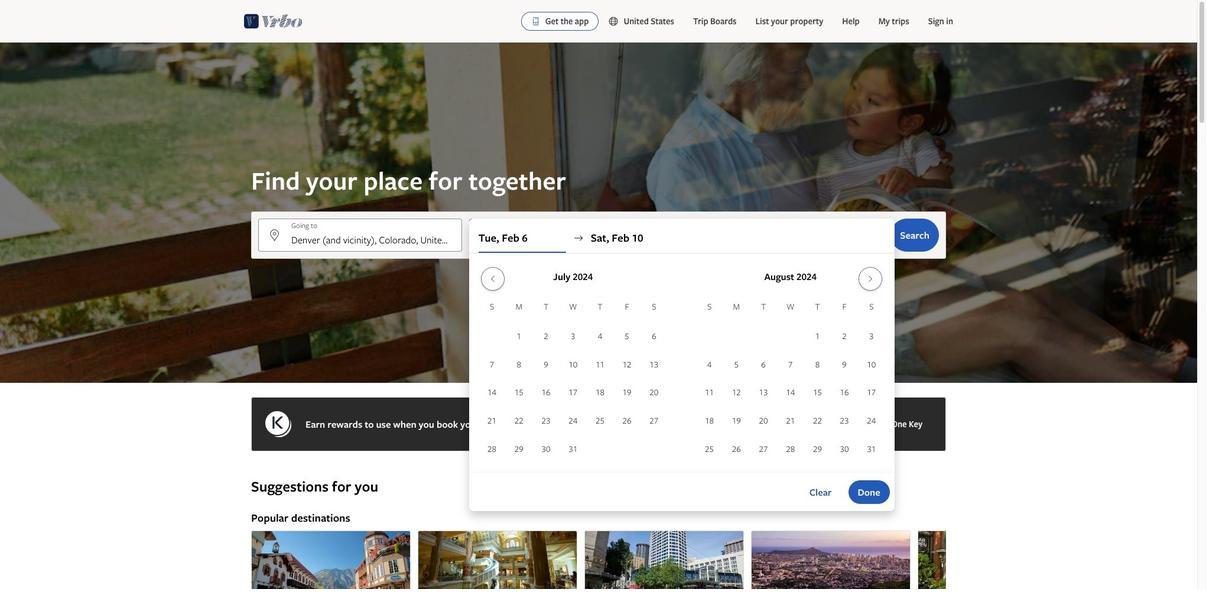 Task type: locate. For each thing, give the bounding box(es) containing it.
july 2024 element
[[479, 300, 668, 464]]

show previous card image
[[244, 575, 258, 584]]

previous month image
[[486, 274, 500, 284]]

small image
[[609, 16, 624, 27]]

las vegas featuring interior views image
[[418, 531, 578, 589]]

next month image
[[864, 274, 878, 284]]

leavenworth featuring a small town or village and street scenes image
[[251, 531, 411, 589]]

show next card image
[[939, 575, 954, 584]]

gastown showing signage, street scenes and outdoor eating image
[[918, 531, 1078, 589]]

application
[[479, 263, 886, 464]]

makiki - lower punchbowl - tantalus showing landscape views, a sunset and a city image
[[751, 531, 911, 589]]

main content
[[0, 43, 1198, 589]]



Task type: describe. For each thing, give the bounding box(es) containing it.
vrbo logo image
[[244, 12, 303, 31]]

download the app button image
[[531, 17, 541, 26]]

directional image
[[573, 233, 584, 244]]

application inside wizard region
[[479, 263, 886, 464]]

recently viewed region
[[244, 459, 954, 478]]

downtown seattle featuring a skyscraper, a city and street scenes image
[[585, 531, 744, 589]]

wizard region
[[0, 43, 1198, 511]]

august 2024 element
[[696, 300, 886, 464]]



Task type: vqa. For each thing, say whether or not it's contained in the screenshot.
"next month" icon
yes



